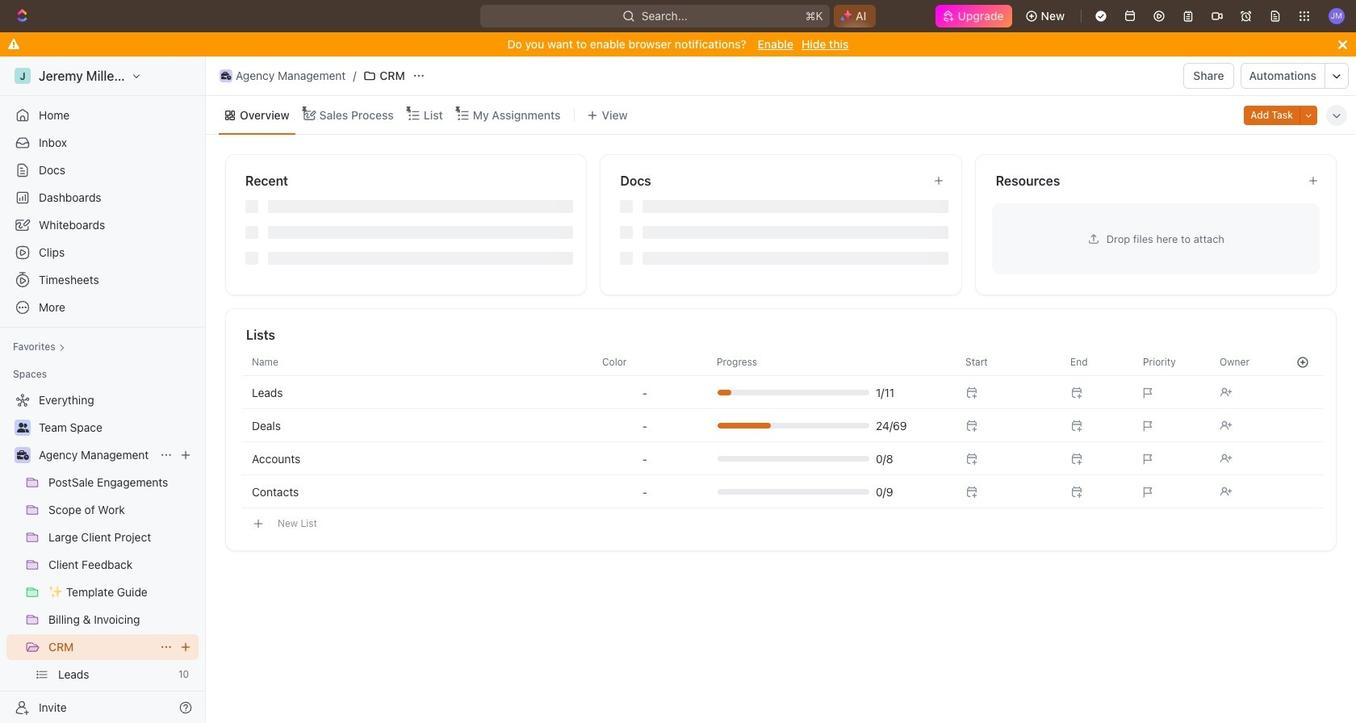 Task type: locate. For each thing, give the bounding box(es) containing it.
1 vertical spatial dropdown menu image
[[643, 486, 648, 499]]

2 dropdown menu image from the top
[[643, 486, 648, 499]]

0 vertical spatial dropdown menu image
[[643, 453, 648, 466]]

0 vertical spatial dropdown menu image
[[643, 386, 648, 399]]

1 vertical spatial dropdown menu image
[[643, 419, 648, 432]]

business time image
[[221, 72, 231, 80]]

dropdown menu image
[[643, 453, 648, 466], [643, 486, 648, 499]]

sidebar navigation
[[0, 57, 209, 723]]

dropdown menu image
[[643, 386, 648, 399], [643, 419, 648, 432]]

tree
[[6, 388, 199, 723]]



Task type: vqa. For each thing, say whether or not it's contained in the screenshot.
dialog
no



Task type: describe. For each thing, give the bounding box(es) containing it.
business time image
[[17, 451, 29, 460]]

jeremy miller's workspace, , element
[[15, 68, 31, 84]]

user group image
[[17, 423, 29, 433]]

1 dropdown menu image from the top
[[643, 386, 648, 399]]

tree inside sidebar navigation
[[6, 388, 199, 723]]

1 dropdown menu image from the top
[[643, 453, 648, 466]]

2 dropdown menu image from the top
[[643, 419, 648, 432]]



